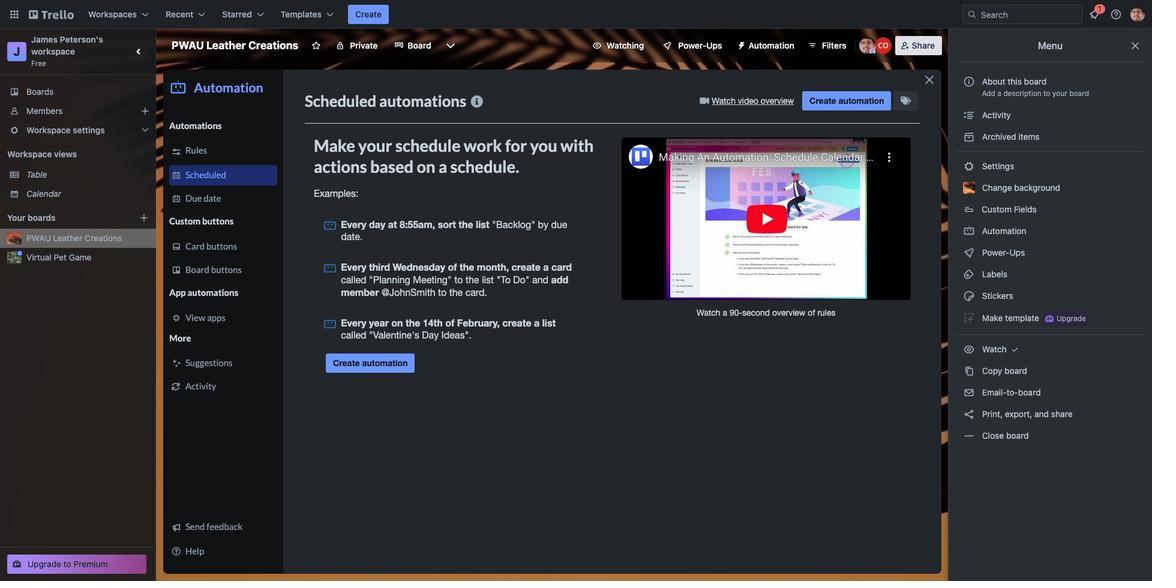 Task type: vqa. For each thing, say whether or not it's contained in the screenshot.
topmost to
yes



Task type: locate. For each thing, give the bounding box(es) containing it.
workspace settings
[[26, 125, 105, 135]]

0 vertical spatial automation
[[749, 40, 795, 50]]

1 horizontal spatial pwau leather creations
[[172, 39, 298, 52]]

1 horizontal spatial pwau
[[172, 39, 204, 52]]

sm image inside email-to-board link
[[963, 387, 975, 399]]

0 vertical spatial creations
[[248, 39, 298, 52]]

0 horizontal spatial pwau leather creations
[[26, 233, 122, 243]]

1 vertical spatial pwau
[[26, 233, 51, 243]]

0 vertical spatial pwau
[[172, 39, 204, 52]]

creations up virtual pet game link
[[85, 233, 122, 243]]

upgrade down stickers link
[[1057, 314, 1086, 323]]

boards
[[26, 86, 54, 97]]

filters
[[822, 40, 847, 50]]

copy
[[983, 366, 1003, 376]]

0 vertical spatial power-ups
[[678, 40, 722, 50]]

sm image for activity
[[963, 109, 975, 121]]

pwau leather creations
[[172, 39, 298, 52], [26, 233, 122, 243]]

sm image for watch
[[963, 343, 975, 355]]

power-ups link
[[956, 243, 1145, 262]]

1 vertical spatial upgrade
[[28, 559, 61, 569]]

automation down custom fields
[[980, 226, 1027, 236]]

0 vertical spatial upgrade
[[1057, 314, 1086, 323]]

1 horizontal spatial ups
[[1010, 247, 1025, 258]]

sm image left labels
[[963, 268, 975, 280]]

workspace up table
[[7, 149, 52, 159]]

leather down the starred
[[206, 39, 246, 52]]

ups inside button
[[707, 40, 722, 50]]

0 horizontal spatial creations
[[85, 233, 122, 243]]

table
[[26, 169, 47, 179]]

0 horizontal spatial to
[[63, 559, 71, 569]]

0 horizontal spatial power-ups
[[678, 40, 722, 50]]

sm image for settings
[[963, 160, 975, 172]]

0 vertical spatial workspace
[[26, 125, 71, 135]]

labels
[[980, 269, 1008, 279]]

description
[[1004, 89, 1042, 98]]

recent
[[166, 9, 193, 19]]

1 sm image from the top
[[963, 160, 975, 172]]

custom
[[982, 204, 1012, 214]]

1 horizontal spatial upgrade
[[1057, 314, 1086, 323]]

0 horizontal spatial pwau
[[26, 233, 51, 243]]

4 sm image from the top
[[963, 312, 975, 324]]

virtual pet game link
[[26, 252, 149, 264]]

0 horizontal spatial ups
[[707, 40, 722, 50]]

calendar link
[[26, 188, 149, 200]]

sm image
[[732, 36, 749, 53], [963, 109, 975, 121], [963, 131, 975, 143], [963, 225, 975, 237], [963, 247, 975, 259], [963, 343, 975, 355], [1009, 343, 1021, 355]]

templates
[[281, 9, 322, 19]]

0 horizontal spatial upgrade
[[28, 559, 61, 569]]

5 sm image from the top
[[963, 365, 975, 377]]

workspace navigation collapse icon image
[[131, 43, 148, 60]]

upgrade left premium
[[28, 559, 61, 569]]

upgrade button
[[1043, 312, 1089, 326]]

1 vertical spatial to
[[63, 559, 71, 569]]

upgrade inside button
[[1057, 314, 1086, 323]]

upgrade for upgrade to premium
[[28, 559, 61, 569]]

and
[[1035, 409, 1049, 419]]

virtual
[[26, 252, 52, 262]]

boards link
[[0, 82, 156, 101]]

sm image inside the activity link
[[963, 109, 975, 121]]

upgrade for upgrade
[[1057, 314, 1086, 323]]

0 horizontal spatial leather
[[53, 233, 82, 243]]

sm image for print, export, and share
[[963, 408, 975, 420]]

upgrade to premium link
[[7, 555, 146, 574]]

sm image
[[963, 160, 975, 172], [963, 268, 975, 280], [963, 290, 975, 302], [963, 312, 975, 324], [963, 365, 975, 377], [963, 387, 975, 399], [963, 408, 975, 420], [963, 430, 975, 442]]

1 vertical spatial leather
[[53, 233, 82, 243]]

sm image left stickers
[[963, 290, 975, 302]]

pwau leather creations link
[[26, 232, 149, 244]]

your boards
[[7, 212, 56, 223]]

pwau down recent dropdown button
[[172, 39, 204, 52]]

ups inside "link"
[[1010, 247, 1025, 258]]

board up description
[[1024, 76, 1047, 86]]

sm image for make template
[[963, 312, 975, 324]]

email-
[[983, 387, 1007, 397]]

ups left automation button
[[707, 40, 722, 50]]

power-ups
[[678, 40, 722, 50], [980, 247, 1028, 258]]

to left premium
[[63, 559, 71, 569]]

menu
[[1038, 40, 1063, 51]]

back to home image
[[29, 5, 74, 24]]

upgrade
[[1057, 314, 1086, 323], [28, 559, 61, 569]]

share button
[[895, 36, 942, 55]]

copy board
[[980, 366, 1027, 376]]

1 horizontal spatial leather
[[206, 39, 246, 52]]

workspaces
[[88, 9, 137, 19]]

workspace down members
[[26, 125, 71, 135]]

pwau leather creations down the starred
[[172, 39, 298, 52]]

Board name text field
[[166, 36, 304, 55]]

sm image inside close board link
[[963, 430, 975, 442]]

2 sm image from the top
[[963, 268, 975, 280]]

print, export, and share
[[980, 409, 1073, 419]]

j link
[[7, 42, 26, 61]]

leather
[[206, 39, 246, 52], [53, 233, 82, 243]]

views
[[54, 149, 77, 159]]

watching
[[607, 40, 644, 50]]

star or unstar board image
[[312, 41, 321, 50]]

power-ups inside button
[[678, 40, 722, 50]]

christina overa (christinaovera) image
[[875, 37, 892, 54]]

sm image inside power-ups "link"
[[963, 247, 975, 259]]

0 vertical spatial leather
[[206, 39, 246, 52]]

sm image left close
[[963, 430, 975, 442]]

pwau leather creations up game on the left of page
[[26, 233, 122, 243]]

ups down 'automation' link
[[1010, 247, 1025, 258]]

creations inside board name text box
[[248, 39, 298, 52]]

pwau up "virtual"
[[26, 233, 51, 243]]

sm image inside copy board link
[[963, 365, 975, 377]]

sm image left print,
[[963, 408, 975, 420]]

sm image inside labels link
[[963, 268, 975, 280]]

7 sm image from the top
[[963, 408, 975, 420]]

1 horizontal spatial power-
[[983, 247, 1010, 258]]

1 vertical spatial automation
[[980, 226, 1027, 236]]

export,
[[1005, 409, 1033, 419]]

1 notification image
[[1088, 7, 1102, 22]]

recent button
[[159, 5, 213, 24]]

members
[[26, 106, 63, 116]]

6 sm image from the top
[[963, 387, 975, 399]]

to left your
[[1044, 89, 1051, 98]]

0 vertical spatial ups
[[707, 40, 722, 50]]

sm image left the make
[[963, 312, 975, 324]]

james peterson (jamespeterson93) image
[[859, 37, 876, 54]]

power-ups button
[[654, 36, 730, 55]]

8 sm image from the top
[[963, 430, 975, 442]]

archived items link
[[956, 127, 1145, 146]]

share
[[1052, 409, 1073, 419]]

create button
[[348, 5, 389, 24]]

1 vertical spatial workspace
[[7, 149, 52, 159]]

1 horizontal spatial to
[[1044, 89, 1051, 98]]

to inside about this board add a description to your board
[[1044, 89, 1051, 98]]

pwau inside board name text box
[[172, 39, 204, 52]]

automation
[[749, 40, 795, 50], [980, 226, 1027, 236]]

close
[[983, 430, 1004, 441]]

sm image inside stickers link
[[963, 290, 975, 302]]

open information menu image
[[1111, 8, 1123, 20]]

sm image inside archived items link
[[963, 131, 975, 143]]

1 horizontal spatial power-ups
[[980, 247, 1028, 258]]

1 vertical spatial ups
[[1010, 247, 1025, 258]]

sm image for close board
[[963, 430, 975, 442]]

to
[[1044, 89, 1051, 98], [63, 559, 71, 569]]

1 vertical spatial power-
[[983, 247, 1010, 258]]

1 vertical spatial power-ups
[[980, 247, 1028, 258]]

automation link
[[956, 222, 1145, 241]]

stickers link
[[956, 286, 1145, 306]]

sm image inside 'automation' link
[[963, 225, 975, 237]]

0 vertical spatial pwau leather creations
[[172, 39, 298, 52]]

0 vertical spatial power-
[[678, 40, 707, 50]]

0 horizontal spatial automation
[[749, 40, 795, 50]]

creations
[[248, 39, 298, 52], [85, 233, 122, 243]]

about this board add a description to your board
[[982, 76, 1089, 98]]

free
[[31, 59, 46, 68]]

sm image for copy board
[[963, 365, 975, 377]]

0 horizontal spatial power-
[[678, 40, 707, 50]]

sm image for archived items
[[963, 131, 975, 143]]

game
[[69, 252, 92, 262]]

sm image inside settings link
[[963, 160, 975, 172]]

automation left filters 'button' at the top right
[[749, 40, 795, 50]]

pwau
[[172, 39, 204, 52], [26, 233, 51, 243]]

j
[[13, 44, 20, 58]]

workspace
[[31, 46, 75, 56]]

sm image left email-
[[963, 387, 975, 399]]

creations down templates
[[248, 39, 298, 52]]

pwau leather creations inside the pwau leather creations link
[[26, 233, 122, 243]]

sm image left 'settings' at the top of the page
[[963, 160, 975, 172]]

1 vertical spatial pwau leather creations
[[26, 233, 122, 243]]

sm image inside print, export, and share 'link'
[[963, 408, 975, 420]]

workspace inside popup button
[[26, 125, 71, 135]]

leather down your boards with 2 items element
[[53, 233, 82, 243]]

0 vertical spatial to
[[1044, 89, 1051, 98]]

table link
[[26, 169, 149, 181]]

3 sm image from the top
[[963, 290, 975, 302]]

sm image left copy
[[963, 365, 975, 377]]

customize views image
[[445, 40, 457, 52]]

ups
[[707, 40, 722, 50], [1010, 247, 1025, 258]]

1 horizontal spatial creations
[[248, 39, 298, 52]]

power-
[[678, 40, 707, 50], [983, 247, 1010, 258]]

board down export,
[[1007, 430, 1029, 441]]



Task type: describe. For each thing, give the bounding box(es) containing it.
copy board link
[[956, 361, 1145, 381]]

items
[[1019, 131, 1040, 142]]

workspaces button
[[81, 5, 156, 24]]

leather inside board name text box
[[206, 39, 246, 52]]

filters button
[[804, 36, 850, 55]]

email-to-board
[[980, 387, 1041, 397]]

power- inside button
[[678, 40, 707, 50]]

james peterson's workspace link
[[31, 34, 105, 56]]

change background link
[[956, 178, 1145, 197]]

workspace settings button
[[0, 121, 156, 140]]

automation button
[[732, 36, 802, 55]]

make template
[[980, 313, 1040, 323]]

this member is an admin of this board. image
[[870, 49, 876, 54]]

template
[[1006, 313, 1040, 323]]

watch
[[980, 344, 1009, 354]]

to-
[[1007, 387, 1019, 397]]

settings link
[[956, 157, 1145, 176]]

watching button
[[585, 36, 651, 55]]

Search field
[[977, 5, 1082, 23]]

board up print, export, and share
[[1019, 387, 1041, 397]]

board right your
[[1070, 89, 1089, 98]]

fields
[[1014, 204, 1037, 214]]

close board link
[[956, 426, 1145, 445]]

background
[[1015, 182, 1061, 193]]

virtual pet game
[[26, 252, 92, 262]]

starred
[[222, 9, 252, 19]]

labels link
[[956, 265, 1145, 284]]

starred button
[[215, 5, 271, 24]]

this
[[1008, 76, 1022, 86]]

members link
[[0, 101, 156, 121]]

share
[[912, 40, 935, 50]]

your boards with 2 items element
[[7, 211, 121, 225]]

upgrade to premium
[[28, 559, 108, 569]]

power-ups inside "link"
[[980, 247, 1028, 258]]

workspace for workspace settings
[[26, 125, 71, 135]]

print,
[[983, 409, 1003, 419]]

change background
[[980, 182, 1061, 193]]

archived items
[[980, 131, 1040, 142]]

sm image for labels
[[963, 268, 975, 280]]

peterson's
[[60, 34, 103, 44]]

calendar
[[26, 188, 61, 199]]

activity
[[980, 110, 1011, 120]]

your
[[7, 212, 26, 223]]

pwau leather creations inside board name text box
[[172, 39, 298, 52]]

1 horizontal spatial automation
[[980, 226, 1027, 236]]

1 vertical spatial creations
[[85, 233, 122, 243]]

templates button
[[274, 5, 341, 24]]

make
[[983, 313, 1003, 323]]

james peterson (jamespeterson93) image
[[1131, 7, 1145, 22]]

add
[[982, 89, 996, 98]]

james peterson's workspace free
[[31, 34, 105, 68]]

premium
[[74, 559, 108, 569]]

create
[[355, 9, 382, 19]]

workspace for workspace views
[[7, 149, 52, 159]]

close board
[[980, 430, 1029, 441]]

add board image
[[139, 213, 149, 223]]

workspace views
[[7, 149, 77, 159]]

a
[[998, 89, 1002, 98]]

pet
[[54, 252, 67, 262]]

activity link
[[956, 106, 1145, 125]]

sm image for stickers
[[963, 290, 975, 302]]

search image
[[968, 10, 977, 19]]

board link
[[387, 36, 439, 55]]

archived
[[983, 131, 1017, 142]]

settings
[[980, 161, 1015, 171]]

watch link
[[956, 340, 1145, 359]]

sm image for email-to-board
[[963, 387, 975, 399]]

sm image for automation
[[963, 225, 975, 237]]

change
[[983, 182, 1012, 193]]

about
[[983, 76, 1006, 86]]

sm image inside automation button
[[732, 36, 749, 53]]

private
[[350, 40, 378, 50]]

leather inside the pwau leather creations link
[[53, 233, 82, 243]]

power- inside "link"
[[983, 247, 1010, 258]]

private button
[[328, 36, 385, 55]]

boards
[[28, 212, 56, 223]]

email-to-board link
[[956, 383, 1145, 402]]

stickers
[[980, 291, 1014, 301]]

board up to-
[[1005, 366, 1027, 376]]

board
[[408, 40, 431, 50]]

primary element
[[0, 0, 1153, 29]]

sm image for power-ups
[[963, 247, 975, 259]]

automation inside button
[[749, 40, 795, 50]]

custom fields
[[982, 204, 1037, 214]]

settings
[[73, 125, 105, 135]]

print, export, and share link
[[956, 405, 1145, 424]]

your
[[1053, 89, 1068, 98]]

james
[[31, 34, 58, 44]]

custom fields button
[[956, 200, 1145, 219]]



